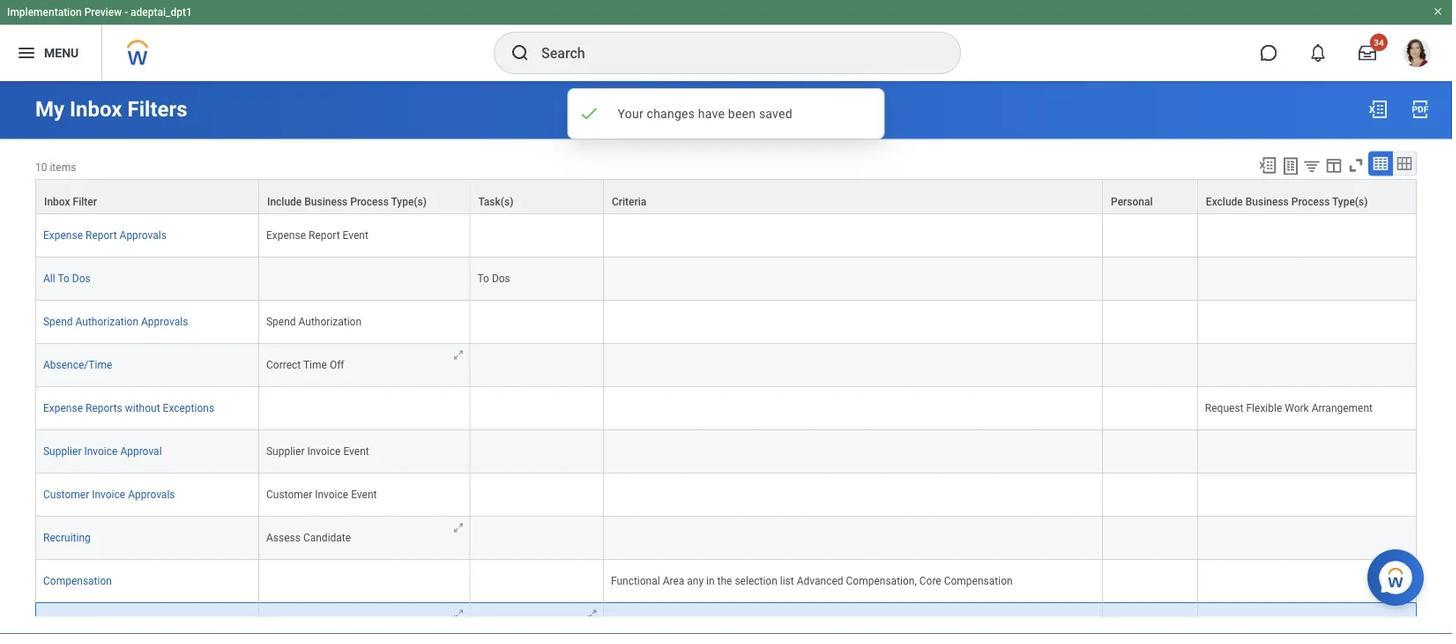 Task type: locate. For each thing, give the bounding box(es) containing it.
customer for customer invoice approvals
[[43, 488, 89, 501]]

event for supplier invoice event
[[344, 445, 369, 457]]

customer up assess
[[266, 488, 312, 501]]

export to worksheets image
[[1281, 156, 1302, 177]]

assess
[[266, 532, 301, 544]]

profile logan mcneil image
[[1404, 39, 1432, 71]]

have
[[699, 106, 725, 121]]

fullscreen image
[[1347, 156, 1367, 175]]

criteria button
[[604, 180, 1103, 213]]

type(s) down fullscreen icon
[[1333, 195, 1369, 208]]

0 horizontal spatial type(s)
[[391, 195, 427, 208]]

items
[[50, 161, 76, 173]]

in
[[707, 575, 715, 587]]

2 business from the left
[[1246, 195, 1290, 208]]

supplier for supplier invoice event
[[266, 445, 305, 457]]

1 spend from the left
[[43, 315, 73, 328]]

0 horizontal spatial authorization
[[75, 315, 139, 328]]

row containing compensation
[[35, 560, 1418, 603]]

1 process from the left
[[350, 195, 389, 208]]

2 to from the left
[[478, 272, 490, 285]]

personal button
[[1104, 180, 1198, 213]]

absence/time
[[43, 359, 112, 371]]

supplier up customer invoice approvals link
[[43, 445, 82, 457]]

0 horizontal spatial export to excel image
[[1259, 156, 1278, 175]]

all
[[43, 272, 55, 285]]

event
[[343, 229, 369, 241], [344, 445, 369, 457], [351, 488, 377, 501]]

dos down task(s)
[[492, 272, 511, 285]]

to dos
[[478, 272, 511, 285]]

11 row from the top
[[35, 603, 1418, 634]]

process
[[350, 195, 389, 208], [1292, 195, 1331, 208]]

row containing inbox filter
[[35, 179, 1418, 215]]

expense down include
[[266, 229, 306, 241]]

report down filter
[[86, 229, 117, 241]]

grow image
[[452, 348, 465, 361], [452, 521, 465, 534], [452, 607, 465, 621], [586, 607, 599, 621]]

0 horizontal spatial to
[[58, 272, 70, 285]]

5 row from the top
[[35, 344, 1418, 387]]

expand table image
[[1397, 155, 1414, 172]]

inbox
[[70, 97, 122, 122], [44, 195, 70, 208]]

0 horizontal spatial business
[[305, 195, 348, 208]]

2 spend from the left
[[266, 315, 296, 328]]

off
[[330, 359, 344, 371]]

any
[[687, 575, 704, 587]]

1 horizontal spatial supplier
[[266, 445, 305, 457]]

select to filter grid data image
[[1303, 157, 1322, 175]]

1 horizontal spatial business
[[1246, 195, 1290, 208]]

click to view/edit grid preferences image
[[1325, 156, 1344, 175]]

search image
[[510, 42, 531, 64]]

10 row from the top
[[35, 560, 1418, 603]]

inbox left filter
[[44, 195, 70, 208]]

0 vertical spatial approvals
[[120, 229, 167, 241]]

core
[[920, 575, 942, 587]]

approvals for expense report approvals
[[120, 229, 167, 241]]

event up assess candidate cell
[[351, 488, 377, 501]]

invoice
[[84, 445, 118, 457], [307, 445, 341, 457], [92, 488, 125, 501], [315, 488, 349, 501]]

2 vertical spatial event
[[351, 488, 377, 501]]

1 horizontal spatial dos
[[492, 272, 511, 285]]

0 horizontal spatial report
[[86, 229, 117, 241]]

supplier
[[43, 445, 82, 457], [266, 445, 305, 457]]

1 supplier from the left
[[43, 445, 82, 457]]

export to excel image for 10 items
[[1259, 156, 1278, 175]]

customer up the recruiting
[[43, 488, 89, 501]]

1 horizontal spatial to
[[478, 272, 490, 285]]

process inside include business process type(s) popup button
[[350, 195, 389, 208]]

approval
[[120, 445, 162, 457]]

spend up correct
[[266, 315, 296, 328]]

export to excel image left 'export to worksheets' icon
[[1259, 156, 1278, 175]]

preview
[[84, 6, 122, 19]]

type(s) left task(s)
[[391, 195, 427, 208]]

to
[[58, 272, 70, 285], [478, 272, 490, 285]]

advanced
[[797, 575, 844, 587]]

expense for expense reports without exceptions
[[43, 402, 83, 414]]

1 row from the top
[[35, 179, 1418, 215]]

my inbox filters
[[35, 97, 188, 122]]

2 type(s) from the left
[[1333, 195, 1369, 208]]

event for expense report event
[[343, 229, 369, 241]]

toolbar
[[1251, 151, 1418, 179]]

dos
[[72, 272, 91, 285], [492, 272, 511, 285]]

3 row from the top
[[35, 257, 1418, 300]]

spend
[[43, 315, 73, 328], [266, 315, 296, 328]]

process for exclude business process type(s)
[[1292, 195, 1331, 208]]

0 vertical spatial export to excel image
[[1368, 99, 1389, 120]]

supplier for supplier invoice approval
[[43, 445, 82, 457]]

expense for expense report approvals
[[43, 229, 83, 241]]

menu
[[44, 46, 79, 60]]

report for event
[[309, 229, 340, 241]]

inbox inside popup button
[[44, 195, 70, 208]]

0 horizontal spatial process
[[350, 195, 389, 208]]

toolbar inside my inbox filters 'main content'
[[1251, 151, 1418, 179]]

inbox filter
[[44, 195, 97, 208]]

justify image
[[16, 42, 37, 64]]

export to excel image
[[1368, 99, 1389, 120], [1259, 156, 1278, 175]]

dos right "all"
[[72, 272, 91, 285]]

approvals for spend authorization approvals
[[141, 315, 188, 328]]

expense
[[43, 229, 83, 241], [266, 229, 306, 241], [43, 402, 83, 414]]

2 report from the left
[[309, 229, 340, 241]]

supplier invoice approval
[[43, 445, 162, 457]]

customer
[[43, 488, 89, 501], [266, 488, 312, 501]]

recruiting
[[43, 532, 91, 544]]

my
[[35, 97, 64, 122]]

supplier invoice approval link
[[43, 445, 162, 457]]

type(s)
[[391, 195, 427, 208], [1333, 195, 1369, 208]]

1 business from the left
[[305, 195, 348, 208]]

8 row from the top
[[35, 473, 1418, 517]]

authorization for spend authorization approvals
[[75, 315, 139, 328]]

all to dos
[[43, 272, 91, 285]]

1 horizontal spatial export to excel image
[[1368, 99, 1389, 120]]

1 customer from the left
[[43, 488, 89, 501]]

authorization
[[75, 315, 139, 328], [299, 315, 362, 328]]

invoice down supplier invoice approval "link"
[[92, 488, 125, 501]]

2 supplier from the left
[[266, 445, 305, 457]]

9 row from the top
[[35, 517, 1418, 560]]

1 vertical spatial export to excel image
[[1259, 156, 1278, 175]]

expense left reports
[[43, 402, 83, 414]]

0 horizontal spatial supplier
[[43, 445, 82, 457]]

to right "all"
[[58, 272, 70, 285]]

include business process type(s) button
[[259, 180, 470, 213]]

supplier invoice event
[[266, 445, 369, 457]]

cell
[[471, 214, 604, 257], [604, 214, 1104, 257], [1104, 214, 1199, 257], [1199, 214, 1418, 257], [259, 257, 471, 300], [604, 257, 1104, 300], [1104, 257, 1199, 300], [1199, 257, 1418, 300], [471, 300, 604, 344], [604, 300, 1104, 344], [1104, 300, 1199, 344], [1199, 300, 1418, 344], [471, 344, 604, 387], [604, 344, 1104, 387], [1104, 344, 1199, 387], [1199, 344, 1418, 387], [259, 387, 471, 430], [471, 387, 604, 430], [604, 387, 1104, 430], [1104, 387, 1199, 430], [471, 430, 604, 473], [604, 430, 1104, 473], [1104, 430, 1199, 473], [1199, 430, 1418, 473], [471, 473, 604, 517], [604, 473, 1104, 517], [1104, 473, 1199, 517], [1199, 473, 1418, 517], [471, 517, 604, 560], [604, 517, 1104, 560], [1104, 517, 1199, 560], [1199, 517, 1418, 560], [259, 560, 471, 603], [471, 560, 604, 603], [1104, 560, 1199, 603], [1199, 560, 1418, 603], [35, 603, 259, 634], [604, 603, 1104, 634], [1104, 603, 1199, 634], [1199, 603, 1418, 634]]

0 horizontal spatial dos
[[72, 272, 91, 285]]

expense down inbox filter
[[43, 229, 83, 241]]

1 horizontal spatial type(s)
[[1333, 195, 1369, 208]]

check image
[[579, 103, 600, 124]]

invoice for supplier invoice approval
[[84, 445, 118, 457]]

event down include business process type(s)
[[343, 229, 369, 241]]

4 row from the top
[[35, 300, 1418, 344]]

report down include business process type(s)
[[309, 229, 340, 241]]

event up customer invoice event
[[344, 445, 369, 457]]

2 customer from the left
[[266, 488, 312, 501]]

2 row from the top
[[35, 214, 1418, 257]]

2 vertical spatial approvals
[[128, 488, 175, 501]]

spend authorization approvals
[[43, 315, 188, 328]]

1 horizontal spatial authorization
[[299, 315, 362, 328]]

customer invoice event
[[266, 488, 377, 501]]

Search Workday  search field
[[542, 34, 925, 72]]

0 horizontal spatial spend
[[43, 315, 73, 328]]

compensation
[[43, 575, 112, 587], [945, 575, 1013, 587]]

menu banner
[[0, 0, 1453, 81]]

spend down "all"
[[43, 315, 73, 328]]

1 horizontal spatial compensation
[[945, 575, 1013, 587]]

business up expense report event
[[305, 195, 348, 208]]

inbox right my
[[70, 97, 122, 122]]

to down task(s)
[[478, 272, 490, 285]]

process up expense report event
[[350, 195, 389, 208]]

authorization for spend authorization
[[299, 315, 362, 328]]

1 vertical spatial event
[[344, 445, 369, 457]]

spend authorization approvals link
[[43, 315, 188, 328]]

row
[[35, 179, 1418, 215], [35, 214, 1418, 257], [35, 257, 1418, 300], [35, 300, 1418, 344], [35, 344, 1418, 387], [35, 387, 1418, 430], [35, 430, 1418, 473], [35, 473, 1418, 517], [35, 517, 1418, 560], [35, 560, 1418, 603], [35, 603, 1418, 634]]

1 type(s) from the left
[[391, 195, 427, 208]]

your changes have been saved
[[618, 106, 793, 121]]

area
[[663, 575, 685, 587]]

1 vertical spatial approvals
[[141, 315, 188, 328]]

authorization up off
[[299, 315, 362, 328]]

task(s)
[[479, 195, 514, 208]]

1 authorization from the left
[[75, 315, 139, 328]]

2 process from the left
[[1292, 195, 1331, 208]]

compensation right core
[[945, 575, 1013, 587]]

approvals
[[120, 229, 167, 241], [141, 315, 188, 328], [128, 488, 175, 501]]

include
[[267, 195, 302, 208]]

list
[[781, 575, 795, 587]]

compensation,
[[847, 575, 917, 587]]

process down select to filter grid data icon
[[1292, 195, 1331, 208]]

0 horizontal spatial compensation
[[43, 575, 112, 587]]

event for customer invoice event
[[351, 488, 377, 501]]

2 authorization from the left
[[299, 315, 362, 328]]

7 row from the top
[[35, 430, 1418, 473]]

customer invoice approvals link
[[43, 488, 175, 501]]

34 button
[[1349, 34, 1389, 72]]

saved
[[759, 106, 793, 121]]

business down 'export to worksheets' icon
[[1246, 195, 1290, 208]]

selection
[[735, 575, 778, 587]]

business
[[305, 195, 348, 208], [1246, 195, 1290, 208]]

all to dos link
[[43, 272, 91, 285]]

6 row from the top
[[35, 387, 1418, 430]]

1 horizontal spatial spend
[[266, 315, 296, 328]]

0 vertical spatial event
[[343, 229, 369, 241]]

implementation preview -   adeptai_dpt1
[[7, 6, 192, 19]]

authorization up 'absence/time' link
[[75, 315, 139, 328]]

export to excel image for my inbox filters
[[1368, 99, 1389, 120]]

invoice up candidate
[[315, 488, 349, 501]]

type(s) for include business process type(s)
[[391, 195, 427, 208]]

0 horizontal spatial customer
[[43, 488, 89, 501]]

compensation down the recruiting
[[43, 575, 112, 587]]

spend authorization
[[266, 315, 362, 328]]

1 vertical spatial inbox
[[44, 195, 70, 208]]

1 horizontal spatial process
[[1292, 195, 1331, 208]]

supplier up customer invoice event
[[266, 445, 305, 457]]

process inside 'exclude business process type(s)' popup button
[[1292, 195, 1331, 208]]

invoice for customer invoice event
[[315, 488, 349, 501]]

1 horizontal spatial report
[[309, 229, 340, 241]]

report
[[86, 229, 117, 241], [309, 229, 340, 241]]

assess candidate cell
[[259, 517, 471, 560]]

1 report from the left
[[86, 229, 117, 241]]

invoice up customer invoice event
[[307, 445, 341, 457]]

spend for spend authorization approvals
[[43, 315, 73, 328]]

been
[[729, 106, 756, 121]]

invoice left 'approval'
[[84, 445, 118, 457]]

1 horizontal spatial customer
[[266, 488, 312, 501]]

export to excel image left view printable version (pdf) icon
[[1368, 99, 1389, 120]]

notifications large image
[[1310, 44, 1328, 62]]

adeptai_dpt1
[[131, 6, 192, 19]]



Task type: vqa. For each thing, say whether or not it's contained in the screenshot.
the USD related to tenth USD Link from the bottom
no



Task type: describe. For each thing, give the bounding box(es) containing it.
customer invoice approvals
[[43, 488, 175, 501]]

approvals for customer invoice approvals
[[128, 488, 175, 501]]

spend for spend authorization
[[266, 315, 296, 328]]

0 vertical spatial inbox
[[70, 97, 122, 122]]

request
[[1206, 402, 1244, 414]]

criteria
[[612, 195, 647, 208]]

functional
[[611, 575, 660, 587]]

row containing recruiting
[[35, 517, 1418, 560]]

inbox filter column header
[[35, 179, 259, 215]]

1 to from the left
[[58, 272, 70, 285]]

expense report event
[[266, 229, 369, 241]]

candidate
[[303, 532, 351, 544]]

your
[[618, 106, 644, 121]]

correct time off
[[266, 359, 344, 371]]

expense for expense report event
[[266, 229, 306, 241]]

flexible
[[1247, 402, 1283, 414]]

menu button
[[0, 25, 102, 81]]

34
[[1375, 37, 1385, 48]]

expense reports without exceptions
[[43, 402, 214, 414]]

inbox large image
[[1359, 44, 1377, 62]]

filters
[[127, 97, 188, 122]]

arrangement
[[1312, 402, 1374, 414]]

notification dialog
[[568, 88, 885, 139]]

2 compensation from the left
[[945, 575, 1013, 587]]

invoice for supplier invoice event
[[307, 445, 341, 457]]

time
[[303, 359, 327, 371]]

row containing expense reports without exceptions
[[35, 387, 1418, 430]]

row containing customer invoice approvals
[[35, 473, 1418, 517]]

row containing spend authorization approvals
[[35, 300, 1418, 344]]

filter
[[73, 195, 97, 208]]

table image
[[1373, 155, 1390, 172]]

exclude business process type(s) button
[[1199, 180, 1417, 213]]

reports
[[86, 402, 122, 414]]

exceptions
[[163, 402, 214, 414]]

expense reports without exceptions link
[[43, 402, 214, 414]]

row containing all to dos
[[35, 257, 1418, 300]]

1 dos from the left
[[72, 272, 91, 285]]

include business process type(s)
[[267, 195, 427, 208]]

functional area any in the selection list advanced compensation, core compensation
[[611, 575, 1013, 587]]

2 dos from the left
[[492, 272, 511, 285]]

row containing absence/time
[[35, 344, 1418, 387]]

view printable version (pdf) image
[[1411, 99, 1432, 120]]

close environment banner image
[[1434, 6, 1444, 17]]

exclude
[[1207, 195, 1244, 208]]

-
[[125, 6, 128, 19]]

row containing expense report approvals
[[35, 214, 1418, 257]]

grow image inside assess candidate cell
[[452, 521, 465, 534]]

process for include business process type(s)
[[350, 195, 389, 208]]

personal
[[1112, 195, 1154, 208]]

type(s) for exclude business process type(s)
[[1333, 195, 1369, 208]]

request flexible work arrangement
[[1206, 402, 1374, 414]]

compensation link
[[43, 575, 112, 587]]

recruiting link
[[43, 532, 91, 544]]

expense report approvals
[[43, 229, 167, 241]]

report for approvals
[[86, 229, 117, 241]]

1 compensation from the left
[[43, 575, 112, 587]]

absence/time link
[[43, 359, 112, 371]]

implementation
[[7, 6, 82, 19]]

correct time off cell
[[259, 344, 471, 387]]

exclude business process type(s)
[[1207, 195, 1369, 208]]

10 items
[[35, 161, 76, 173]]

business for include
[[305, 195, 348, 208]]

business for exclude
[[1246, 195, 1290, 208]]

task(s) button
[[471, 180, 603, 213]]

inbox filter button
[[36, 180, 258, 213]]

changes
[[647, 106, 695, 121]]

row containing supplier invoice approval
[[35, 430, 1418, 473]]

my inbox filters main content
[[0, 81, 1453, 634]]

grow image inside correct time off cell
[[452, 348, 465, 361]]

10
[[35, 161, 47, 173]]

expense report approvals link
[[43, 229, 167, 241]]

correct
[[266, 359, 301, 371]]

assess candidate
[[266, 532, 351, 544]]

the
[[718, 575, 733, 587]]

customer for customer invoice event
[[266, 488, 312, 501]]

without
[[125, 402, 160, 414]]

invoice for customer invoice approvals
[[92, 488, 125, 501]]

work
[[1286, 402, 1310, 414]]



